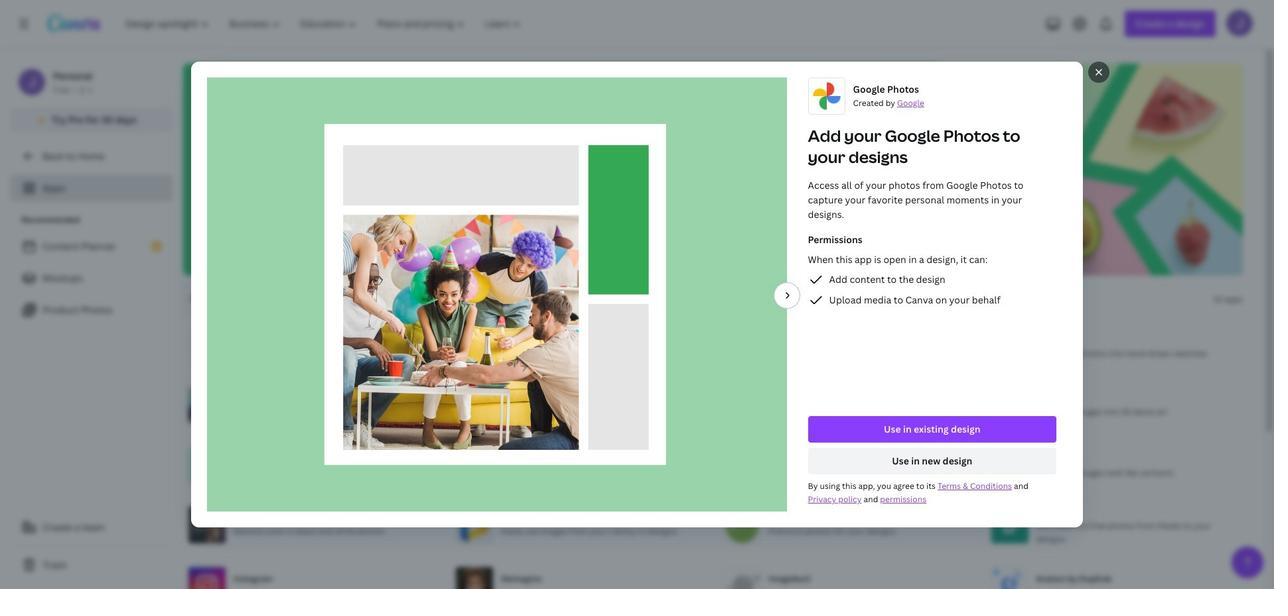 Task type: describe. For each thing, give the bounding box(es) containing it.
Input field to search for apps search field
[[210, 287, 396, 313]]

top level navigation element
[[117, 11, 533, 37]]



Task type: vqa. For each thing, say whether or not it's contained in the screenshot.
list to the right
yes



Task type: locate. For each thing, give the bounding box(es) containing it.
list
[[11, 234, 173, 324], [808, 272, 1056, 309]]

1 horizontal spatial list
[[808, 272, 1056, 309]]

0 horizontal spatial list
[[11, 234, 173, 324]]

a collage of irregular sharp edged shapes. the left-most shape is unfilled and is selected by the user francis. every other shape is filled with an image of a fruit on a colored background. image
[[866, 64, 1243, 276]]



